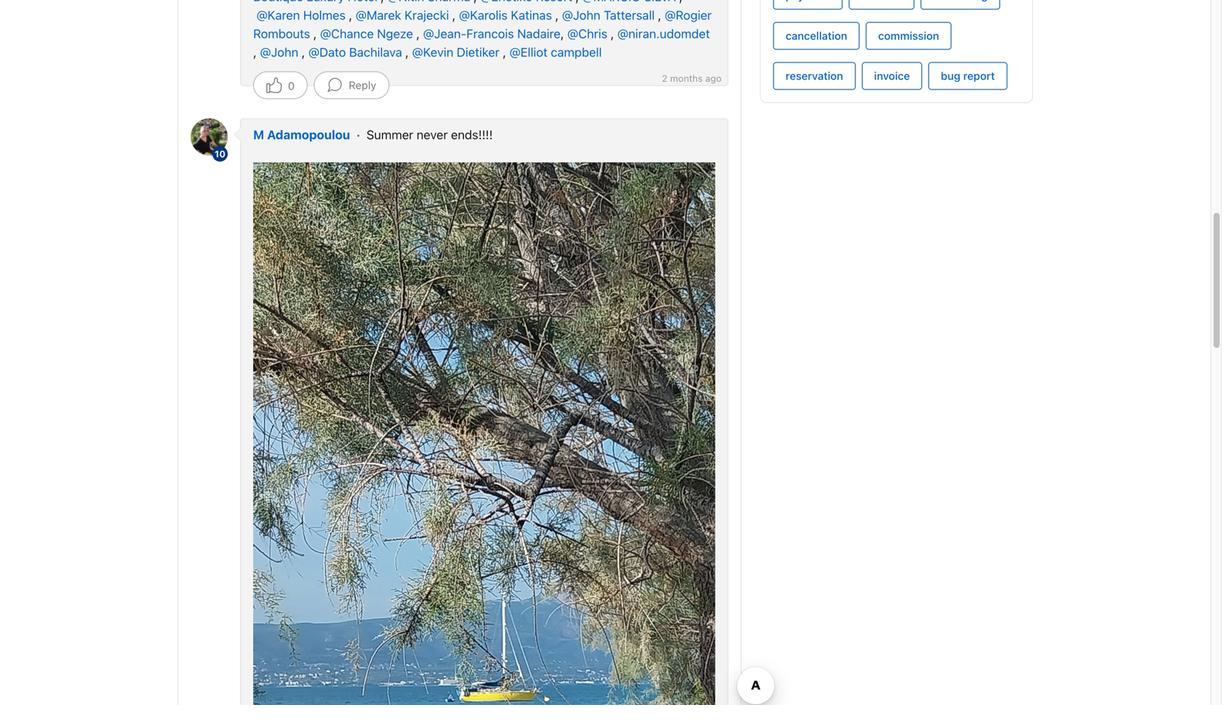 Task type: describe. For each thing, give the bounding box(es) containing it.
bug
[[941, 69, 961, 82]]

holmes
[[303, 8, 346, 22]]

ends!!!!
[[451, 127, 493, 142]]

katinas
[[511, 8, 552, 22]]

@elliot
[[510, 45, 548, 59]]

, @chance ngeze , @jean-francois nadaire , @chris , @niran.udomdet , @john , @dato bachilava , @kevin dietiker , @elliot campbell
[[253, 26, 710, 59]]

francois
[[467, 26, 514, 41]]

@karen holmes , @marek krajecki , @karolis katinas , @john tattersall ,
[[257, 8, 665, 22]]

@chris
[[567, 26, 608, 41]]

cancellation
[[786, 29, 848, 42]]

@dato bachilava link
[[308, 45, 402, 59]]

summer never ends!!!!
[[367, 127, 493, 142]]

invoice
[[874, 69, 910, 82]]

m adamopoulou
[[253, 127, 350, 142]]

months
[[670, 73, 703, 84]]

, right katinas
[[555, 8, 559, 22]]

tattersall
[[604, 8, 655, 22]]

invoice link
[[862, 62, 923, 90]]

report
[[964, 69, 995, 82]]

m
[[253, 127, 264, 142]]

0
[[288, 79, 295, 92]]

ngeze
[[377, 26, 413, 41]]

2
[[662, 73, 668, 84]]

@chance
[[320, 26, 374, 41]]

, down '@john tattersall' link
[[611, 26, 614, 41]]

nadaire
[[517, 26, 561, 41]]

@rogier rombouts
[[253, 8, 712, 41]]

@rogier
[[665, 8, 712, 22]]

@dato
[[308, 45, 346, 59]]

, down holmes
[[313, 26, 317, 41]]

@kevin dietiker link
[[412, 45, 500, 59]]

reply image
[[327, 77, 343, 93]]

, up @niran.udomdet
[[658, 8, 662, 22]]

@john link
[[260, 45, 299, 59]]

reply link
[[314, 71, 390, 99]]

bug report link
[[929, 62, 1008, 90]]

m adamopoulou link
[[253, 125, 360, 144]]

dietiker
[[457, 45, 500, 59]]

2 months ago
[[662, 73, 722, 84]]

@kevin
[[412, 45, 454, 59]]

@chris link
[[567, 26, 608, 41]]

, down @jean-francois nadaire link
[[503, 45, 506, 59]]

reply
[[349, 79, 377, 91]]

adamopoulou
[[267, 127, 350, 142]]

@marek krajecki link
[[356, 8, 449, 22]]



Task type: vqa. For each thing, say whether or not it's contained in the screenshot.
you within the Embrace The Future: We Reveal Our Travel Predictions For 2024 Discover The Travel Trends For 2024 And See How We'Re Empowering Partners Like You With Insights To Create An Exceptional Traveller Experience.
no



Task type: locate. For each thing, give the bounding box(es) containing it.
bachilava
[[349, 45, 402, 59]]

@chance ngeze link
[[320, 26, 413, 41]]

@karolis
[[459, 8, 508, 22]]

, left @john link
[[253, 45, 257, 59]]

profile picture for user m.adamopoulou.hotmail.com image
[[191, 118, 228, 155]]

rombouts
[[253, 26, 310, 41]]

@jean-francois nadaire link
[[423, 26, 561, 41]]

@karen
[[257, 8, 300, 22]]

@john inside , @chance ngeze , @jean-francois nadaire , @chris , @niran.udomdet , @john , @dato bachilava , @kevin dietiker , @elliot campbell
[[260, 45, 299, 59]]

1 vertical spatial @john
[[260, 45, 299, 59]]

@john down rombouts
[[260, 45, 299, 59]]

@niran.udomdet link
[[618, 26, 710, 41]]

, down ngeze
[[405, 45, 409, 59]]

@marek
[[356, 8, 401, 22]]

@niran.udomdet
[[618, 26, 710, 41]]

0 vertical spatial @john
[[562, 8, 601, 22]]

ago
[[706, 73, 722, 84]]

, down krajecki
[[416, 26, 420, 41]]

krajecki
[[405, 8, 449, 22]]

never
[[417, 127, 448, 142]]

bug report
[[941, 69, 995, 82]]

@rogier rombouts link
[[253, 8, 712, 41]]

@elliot campbell link
[[510, 45, 602, 59]]

summer
[[367, 127, 414, 142]]

, up the '@chance'
[[349, 8, 352, 22]]

commission link
[[866, 22, 952, 50]]

reservation
[[786, 69, 844, 82]]

cancellation link
[[774, 22, 860, 50]]

@karen holmes link
[[257, 8, 346, 22]]

,
[[349, 8, 352, 22], [452, 8, 456, 22], [555, 8, 559, 22], [658, 8, 662, 22], [313, 26, 317, 41], [416, 26, 420, 41], [561, 26, 564, 41], [611, 26, 614, 41], [253, 45, 257, 59], [302, 45, 305, 59], [405, 45, 409, 59], [503, 45, 506, 59]]

@karolis katinas link
[[459, 8, 552, 22]]

@john
[[562, 8, 601, 22], [260, 45, 299, 59]]

@jean-
[[423, 26, 467, 41]]

@john tattersall link
[[562, 8, 655, 22]]

, left @dato
[[302, 45, 305, 59]]

0 horizontal spatial @john
[[260, 45, 299, 59]]

@john up @chris
[[562, 8, 601, 22]]

campbell
[[551, 45, 602, 59]]

, up @jean-
[[452, 8, 456, 22]]

reservation link
[[774, 62, 856, 90]]

commission
[[878, 29, 939, 42]]

, up the @elliot campbell link
[[561, 26, 564, 41]]

1 horizontal spatial @john
[[562, 8, 601, 22]]



